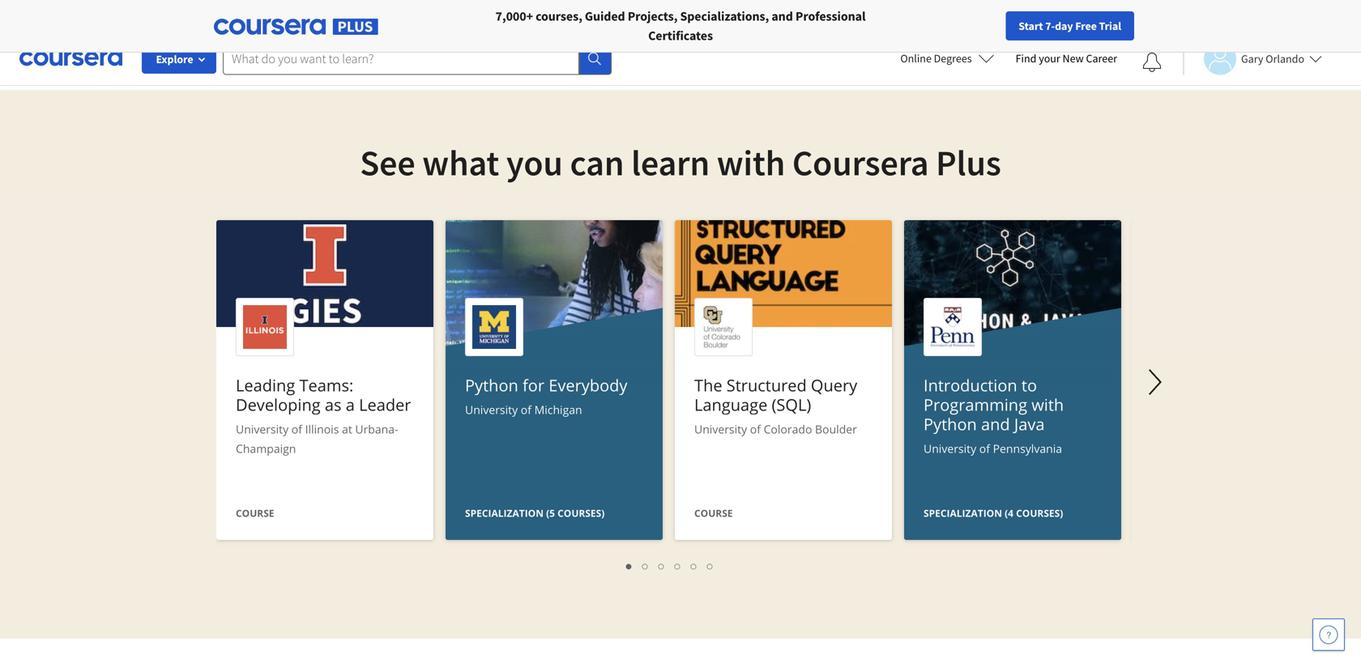 Task type: vqa. For each thing, say whether or not it's contained in the screenshot.
2024
no



Task type: describe. For each thing, give the bounding box(es) containing it.
introduction
[[924, 374, 1018, 397]]

orlando
[[1266, 51, 1305, 66]]

course for leading teams: developing as a leader
[[236, 507, 274, 520]]

(4
[[1005, 507, 1014, 520]]

certificates
[[649, 28, 713, 44]]

specialization for python
[[924, 507, 1003, 520]]

teams:
[[299, 374, 354, 397]]

next slide image
[[1136, 363, 1175, 402]]

find your new career
[[1016, 51, 1118, 66]]

(5
[[546, 507, 555, 520]]

leading teams: developing as a leader university of illinois at urbana- champaign
[[236, 374, 411, 457]]

developing
[[236, 394, 321, 416]]

everybody
[[549, 374, 628, 397]]

what
[[423, 140, 499, 185]]

query
[[811, 374, 858, 397]]

start
[[1019, 19, 1044, 33]]

gary orlando
[[1242, 51, 1305, 66]]

degrees
[[934, 51, 972, 66]]

of inside the leading teams: developing as a leader university of illinois at urbana- champaign
[[292, 422, 302, 437]]

What do you want to learn? text field
[[223, 43, 580, 75]]

for universities
[[240, 8, 324, 24]]

leading
[[236, 374, 295, 397]]

java
[[1015, 413, 1045, 436]]

a
[[346, 394, 355, 416]]

day
[[1055, 19, 1074, 33]]

at
[[342, 422, 352, 437]]

for for universities
[[240, 8, 258, 24]]

python for everybody. university of michigan. specialization (5 courses) element
[[446, 220, 663, 667]]

see what you can learn with coursera plus
[[360, 140, 1002, 185]]

explore button
[[142, 45, 216, 74]]

leader
[[359, 394, 411, 416]]

online degrees button
[[888, 41, 1008, 76]]

and for python
[[982, 413, 1010, 436]]

courses) for and
[[1017, 507, 1064, 520]]

coursera image
[[19, 46, 122, 72]]

as
[[325, 394, 342, 416]]

banner navigation
[[13, 0, 456, 32]]

show notifications image
[[1143, 53, 1162, 72]]

specialization for of
[[465, 507, 544, 520]]

of inside introduction to programming with python and java university of pennsylvania
[[980, 441, 990, 457]]

your
[[1039, 51, 1061, 66]]

university inside introduction to programming with python and java university of pennsylvania
[[924, 441, 977, 457]]

online degrees
[[901, 51, 972, 66]]

list containing 1
[[225, 557, 1116, 575]]

coursera plus image
[[214, 19, 379, 35]]

leading teams: developing as a leader. university of illinois at urbana-champaign. course element
[[216, 220, 434, 545]]

2 button
[[638, 557, 654, 575]]

with inside introduction to programming with python and java university of pennsylvania
[[1032, 394, 1064, 416]]

4
[[675, 558, 682, 574]]

find
[[1016, 51, 1037, 66]]

introduction to programming with python and java university of pennsylvania
[[924, 374, 1064, 457]]

7-
[[1046, 19, 1055, 33]]

new
[[1063, 51, 1084, 66]]

specializations,
[[680, 8, 769, 24]]

1
[[627, 558, 633, 574]]

start 7-day free trial button
[[1006, 11, 1135, 41]]

you
[[507, 140, 563, 185]]

explore
[[156, 52, 193, 66]]

online
[[901, 51, 932, 66]]

university inside the leading teams: developing as a leader university of illinois at urbana- champaign
[[236, 422, 289, 437]]

(sql)
[[772, 394, 812, 416]]

urbana-
[[355, 422, 398, 437]]

specialization (5 courses)
[[465, 507, 605, 520]]

plus
[[936, 140, 1002, 185]]

projects,
[[628, 8, 678, 24]]

3
[[659, 558, 665, 574]]



Task type: locate. For each thing, give the bounding box(es) containing it.
for left the governments
[[350, 8, 368, 24]]

2 course from the left
[[695, 507, 733, 520]]

for
[[240, 8, 258, 24], [350, 8, 368, 24]]

specialization
[[465, 507, 544, 520], [924, 507, 1003, 520]]

1 horizontal spatial with
[[1032, 394, 1064, 416]]

course up 6
[[695, 507, 733, 520]]

with up pennsylvania
[[1032, 394, 1064, 416]]

professional
[[796, 8, 866, 24]]

2 specialization from the left
[[924, 507, 1003, 520]]

course
[[236, 507, 274, 520], [695, 507, 733, 520]]

michigan
[[535, 402, 582, 418]]

0 vertical spatial python
[[465, 374, 519, 397]]

None search field
[[223, 43, 612, 75]]

list
[[225, 557, 1116, 575]]

6 button
[[703, 557, 719, 575]]

learn
[[631, 140, 710, 185]]

of left colorado
[[750, 422, 761, 437]]

university inside "the structured query language (sql) university of colorado boulder"
[[695, 422, 747, 437]]

start 7-day free trial
[[1019, 19, 1122, 33]]

0 horizontal spatial python
[[465, 374, 519, 397]]

courses) inside python for everybody. university of michigan. specialization (5 courses) element
[[558, 507, 605, 520]]

1 for from the left
[[240, 8, 258, 24]]

and left java
[[982, 413, 1010, 436]]

of inside python for everybody university of michigan
[[521, 402, 532, 418]]

governments
[[370, 8, 443, 24]]

specialization (4 courses)
[[924, 507, 1064, 520]]

course for the structured query language (sql)
[[695, 507, 733, 520]]

gary
[[1242, 51, 1264, 66]]

of inside "the structured query language (sql) university of colorado boulder"
[[750, 422, 761, 437]]

1 horizontal spatial course
[[695, 507, 733, 520]]

trial
[[1100, 19, 1122, 33]]

champaign
[[236, 441, 296, 457]]

university left michigan
[[465, 402, 518, 418]]

colorado
[[764, 422, 813, 437]]

0 horizontal spatial courses)
[[558, 507, 605, 520]]

course down champaign
[[236, 507, 274, 520]]

introduction to programming with python and java. university of pennsylvania. specialization (4 courses) element
[[905, 220, 1122, 667]]

python inside python for everybody university of michigan
[[465, 374, 519, 397]]

courses) for michigan
[[558, 507, 605, 520]]

1 button
[[622, 557, 638, 575]]

courses) right (5
[[558, 507, 605, 520]]

of left pennsylvania
[[980, 441, 990, 457]]

structured
[[727, 374, 807, 397]]

guided
[[585, 8, 625, 24]]

0 horizontal spatial and
[[772, 8, 793, 24]]

university inside python for everybody university of michigan
[[465, 402, 518, 418]]

python left 'for'
[[465, 374, 519, 397]]

courses)
[[558, 507, 605, 520], [1017, 507, 1064, 520]]

courses) right (4
[[1017, 507, 1064, 520]]

university up champaign
[[236, 422, 289, 437]]

5
[[691, 558, 698, 574]]

free
[[1076, 19, 1097, 33]]

illinois
[[305, 422, 339, 437]]

2
[[643, 558, 649, 574]]

with
[[717, 140, 786, 185], [1032, 394, 1064, 416]]

0 horizontal spatial with
[[717, 140, 786, 185]]

universities
[[260, 8, 324, 24]]

help center image
[[1320, 626, 1339, 645]]

and inside introduction to programming with python and java university of pennsylvania
[[982, 413, 1010, 436]]

specialization left (4
[[924, 507, 1003, 520]]

and inside "7,000+ courses, guided projects, specializations, and professional certificates"
[[772, 8, 793, 24]]

1 horizontal spatial and
[[982, 413, 1010, 436]]

find your new career link
[[1008, 49, 1126, 69]]

language
[[695, 394, 768, 416]]

businesses link
[[128, 0, 220, 32]]

the
[[695, 374, 723, 397]]

1 vertical spatial and
[[982, 413, 1010, 436]]

1 horizontal spatial specialization
[[924, 507, 1003, 520]]

for
[[523, 374, 545, 397]]

1 horizontal spatial for
[[350, 8, 368, 24]]

7,000+ courses, guided projects, specializations, and professional certificates
[[496, 8, 866, 44]]

1 horizontal spatial python
[[924, 413, 977, 436]]

the structured query language (sql). university of colorado boulder. course element
[[675, 220, 892, 545]]

of left illinois
[[292, 422, 302, 437]]

2 courses) from the left
[[1017, 507, 1064, 520]]

1 horizontal spatial courses)
[[1017, 507, 1064, 520]]

for governments
[[350, 8, 443, 24]]

7,000+
[[496, 8, 533, 24]]

and for specializations,
[[772, 8, 793, 24]]

specialization left (5
[[465, 507, 544, 520]]

the structured query language (sql) university of colorado boulder
[[695, 374, 858, 437]]

0 horizontal spatial course
[[236, 507, 274, 520]]

university down language
[[695, 422, 747, 437]]

can
[[570, 140, 624, 185]]

0 vertical spatial with
[[717, 140, 786, 185]]

python
[[465, 374, 519, 397], [924, 413, 977, 436]]

of
[[521, 402, 532, 418], [292, 422, 302, 437], [750, 422, 761, 437], [980, 441, 990, 457]]

university
[[465, 402, 518, 418], [236, 422, 289, 437], [695, 422, 747, 437], [924, 441, 977, 457]]

courses) inside introduction to programming with python and java. university of pennsylvania. specialization (4 courses) element
[[1017, 507, 1064, 520]]

0 horizontal spatial specialization
[[465, 507, 544, 520]]

see
[[360, 140, 415, 185]]

gary orlando button
[[1183, 43, 1323, 75]]

2 for from the left
[[350, 8, 368, 24]]

1 vertical spatial with
[[1032, 394, 1064, 416]]

for for governments
[[350, 8, 368, 24]]

0 vertical spatial and
[[772, 8, 793, 24]]

programming
[[924, 394, 1028, 416]]

5 button
[[687, 557, 703, 575]]

boulder
[[815, 422, 857, 437]]

pennsylvania
[[993, 441, 1063, 457]]

career
[[1087, 51, 1118, 66]]

1 course from the left
[[236, 507, 274, 520]]

of down 'for'
[[521, 402, 532, 418]]

with right learn on the top of the page
[[717, 140, 786, 185]]

python down "introduction"
[[924, 413, 977, 436]]

3 button
[[654, 557, 670, 575]]

and left professional
[[772, 8, 793, 24]]

4 button
[[670, 557, 687, 575]]

python for everybody university of michigan
[[465, 374, 628, 418]]

1 vertical spatial python
[[924, 413, 977, 436]]

coursera
[[793, 140, 929, 185]]

0 horizontal spatial for
[[240, 8, 258, 24]]

university down programming
[[924, 441, 977, 457]]

6
[[708, 558, 714, 574]]

and
[[772, 8, 793, 24], [982, 413, 1010, 436]]

to
[[1022, 374, 1038, 397]]

python inside introduction to programming with python and java university of pennsylvania
[[924, 413, 977, 436]]

courses,
[[536, 8, 583, 24]]

for left universities
[[240, 8, 258, 24]]

1 courses) from the left
[[558, 507, 605, 520]]

businesses
[[152, 8, 214, 24]]

1 specialization from the left
[[465, 507, 544, 520]]



